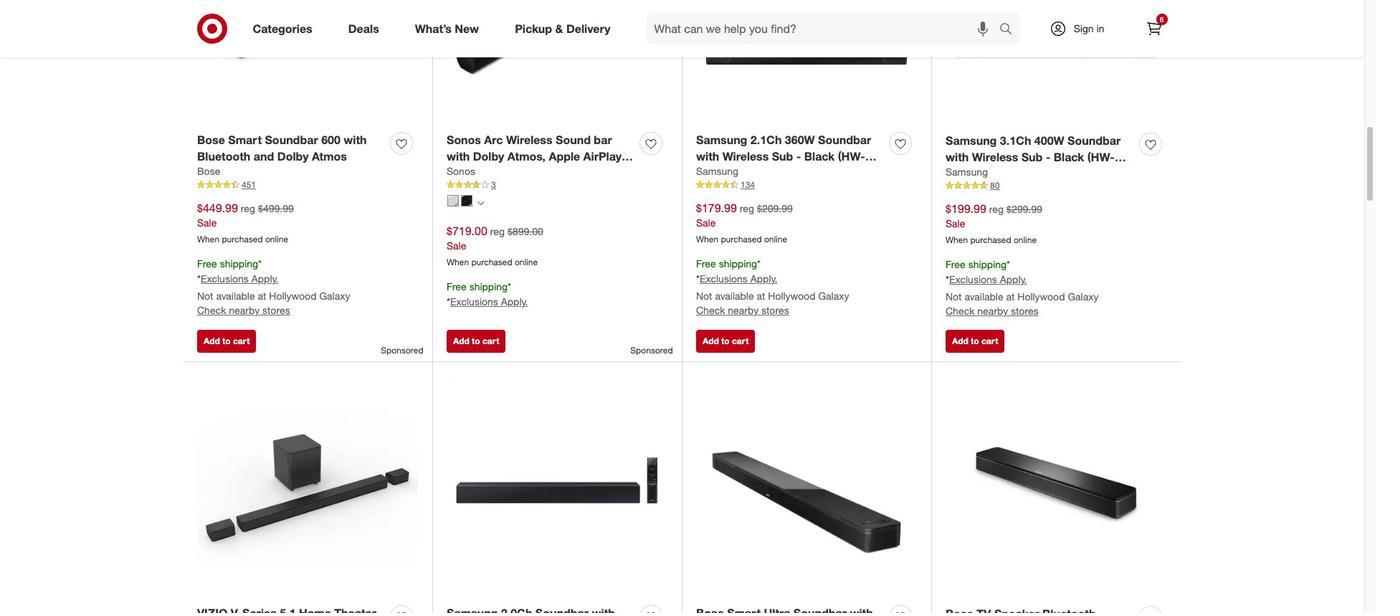 Task type: describe. For each thing, give the bounding box(es) containing it.
$719.00
[[447, 223, 487, 238]]

apply. for exclusions apply. 'link' under $179.99 reg $209.99 sale when purchased online
[[751, 273, 778, 285]]

to for $179.99
[[721, 335, 730, 346]]

hollywood for $199.99
[[1018, 290, 1065, 303]]

new
[[455, 21, 479, 36]]

online for $199.99
[[1014, 235, 1037, 246]]

80 link
[[946, 180, 1167, 192]]

add to cart button for $719.00
[[447, 330, 506, 352]]

$199.99 reg $299.99 sale when purchased online
[[946, 201, 1042, 246]]

free for exclusions apply. 'link' under $449.99 reg $499.99 sale when purchased online
[[197, 258, 217, 270]]

2,
[[447, 165, 456, 180]]

sub for 3.1ch
[[1022, 150, 1043, 164]]

bose for bose
[[197, 165, 220, 177]]

(hw- for samsung 2.1ch 360w soundbar with wireless sub - black (hw- b53m)
[[838, 149, 865, 163]]

reg for $179.99
[[740, 202, 754, 214]]

6 link
[[1138, 13, 1170, 44]]

samsung for samsung 2.1ch 360w soundbar with wireless sub - black (hw- b53m)
[[696, 132, 747, 147]]

sound
[[556, 132, 591, 147]]

$179.99
[[696, 200, 737, 215]]

voice
[[526, 165, 555, 180]]

451
[[242, 180, 256, 190]]

$299.99
[[1007, 203, 1042, 215]]

with inside sonos arc wireless sound bar with dolby atmos, apple airplay 2, and built-in voice assistant
[[447, 149, 470, 163]]

134 link
[[696, 179, 917, 191]]

with for samsung 2.1ch 360w soundbar with wireless sub - black (hw- b53m)
[[696, 149, 719, 163]]

bose link
[[197, 165, 220, 179]]

exclusions for exclusions apply. 'link' below the '$199.99 reg $299.99 sale when purchased online'
[[949, 273, 997, 285]]

add for $449.99
[[204, 335, 220, 346]]

black image
[[461, 195, 473, 207]]

exclusions for exclusions apply. 'link' under $179.99 reg $209.99 sale when purchased online
[[700, 273, 748, 285]]

exclusions apply. link down the '$199.99 reg $299.99 sale when purchased online'
[[949, 273, 1027, 285]]

0 horizontal spatial stores
[[262, 304, 290, 316]]

atmos,
[[508, 149, 546, 163]]

wireless inside sonos arc wireless sound bar with dolby atmos, apple airplay 2, and built-in voice assistant
[[506, 132, 553, 147]]

&
[[555, 21, 563, 36]]

0 horizontal spatial check
[[197, 304, 226, 316]]

categories
[[253, 21, 312, 36]]

apply. for exclusions apply. 'link' below the '$199.99 reg $299.99 sale when purchased online'
[[1000, 273, 1027, 285]]

3 link
[[447, 179, 668, 191]]

pickup & delivery link
[[503, 13, 629, 44]]

sponsored for sonos arc wireless sound bar with dolby atmos, apple airplay 2, and built-in voice assistant
[[631, 345, 673, 355]]

sonos arc wireless sound bar with dolby atmos, apple airplay 2, and built-in voice assistant link
[[447, 132, 634, 180]]

galaxy for $179.99
[[819, 290, 849, 302]]

add to cart button for $199.99
[[946, 330, 1005, 352]]

0 horizontal spatial at
[[258, 290, 266, 302]]

134
[[741, 180, 755, 190]]

(hw- for samsung 3.1ch 400w soundbar with wireless sub - black (hw- b63m)
[[1088, 150, 1115, 164]]

soundbar for samsung 3.1ch 400w soundbar with wireless sub - black (hw- b63m)
[[1068, 133, 1121, 148]]

purchased for $719.00
[[471, 257, 512, 268]]

when for $179.99
[[696, 234, 719, 245]]

available for $199.99
[[965, 290, 1004, 303]]

at for $179.99
[[757, 290, 765, 302]]

soundbar inside bose smart soundbar 600 with bluetooth and dolby atmos
[[265, 132, 318, 147]]

samsung 2.1ch 360w soundbar with wireless sub - black (hw- b53m)
[[696, 132, 871, 180]]

apply. for exclusions apply. 'link' under $449.99 reg $499.99 sale when purchased online
[[251, 273, 278, 285]]

sponsored for bose smart soundbar 600 with bluetooth and dolby atmos
[[381, 345, 423, 355]]

0 horizontal spatial check nearby stores button
[[197, 303, 290, 318]]

apple
[[549, 149, 580, 163]]

sonos arc wireless sound bar with dolby atmos, apple airplay 2, and built-in voice assistant
[[447, 132, 622, 180]]

galaxy for $199.99
[[1068, 290, 1099, 303]]

$199.99
[[946, 201, 987, 216]]

add to cart button for $449.99
[[197, 330, 256, 352]]

dolby inside bose smart soundbar 600 with bluetooth and dolby atmos
[[277, 149, 309, 163]]

add for $199.99
[[952, 335, 969, 346]]

shipping down $179.99 reg $209.99 sale when purchased online
[[719, 258, 757, 270]]

purchased for $199.99
[[971, 235, 1012, 246]]

$499.99
[[258, 202, 294, 214]]

nearby for $179.99
[[728, 304, 759, 316]]

purchased for $449.99
[[222, 234, 263, 245]]

0 horizontal spatial free shipping * * exclusions apply. not available at hollywood galaxy check nearby stores
[[197, 258, 350, 316]]

search
[[993, 23, 1027, 37]]

white image
[[447, 195, 459, 207]]

$719.00 reg $899.00 sale when purchased online
[[447, 223, 543, 268]]

to for $449.99
[[222, 335, 231, 346]]

categories link
[[241, 13, 330, 44]]

black for 400w
[[1054, 150, 1084, 164]]

exclusions apply. link down $449.99 reg $499.99 sale when purchased online
[[201, 273, 278, 285]]

400w
[[1035, 133, 1065, 148]]

sonos for sonos arc wireless sound bar with dolby atmos, apple airplay 2, and built-in voice assistant
[[447, 132, 481, 147]]

soundbar for samsung 2.1ch 360w soundbar with wireless sub - black (hw- b53m)
[[818, 132, 871, 147]]

purchased for $179.99
[[721, 234, 762, 245]]

add to cart for $719.00
[[453, 335, 499, 346]]

what's new link
[[403, 13, 497, 44]]

assistant
[[558, 165, 609, 180]]

check nearby stores button for $179.99
[[696, 303, 789, 318]]

add for $179.99
[[703, 335, 719, 346]]

free shipping * * exclusions apply. not available at hollywood galaxy check nearby stores for $199.99
[[946, 258, 1099, 317]]

online for $449.99
[[265, 234, 288, 245]]

2.1ch
[[751, 132, 782, 147]]

free for exclusions apply. 'link' below the '$199.99 reg $299.99 sale when purchased online'
[[946, 258, 966, 270]]

6
[[1160, 15, 1164, 24]]

1 horizontal spatial in
[[1097, 22, 1105, 34]]

sale for $449.99
[[197, 217, 217, 229]]

check nearby stores button for $199.99
[[946, 304, 1039, 318]]

available for $179.99
[[715, 290, 754, 302]]

bar
[[594, 132, 612, 147]]



Task type: vqa. For each thing, say whether or not it's contained in the screenshot.
Filters
no



Task type: locate. For each thing, give the bounding box(es) containing it.
0 horizontal spatial sub
[[772, 149, 793, 163]]

online inside $449.99 reg $499.99 sale when purchased online
[[265, 234, 288, 245]]

reg inside $449.99 reg $499.99 sale when purchased online
[[241, 202, 255, 214]]

1 sponsored from the left
[[381, 345, 423, 355]]

sonos left arc
[[447, 132, 481, 147]]

what's new
[[415, 21, 479, 36]]

sub
[[772, 149, 793, 163], [1022, 150, 1043, 164]]

bose up bluetooth
[[197, 132, 225, 147]]

0 horizontal spatial in
[[513, 165, 522, 180]]

0 horizontal spatial not
[[197, 290, 213, 302]]

3
[[491, 180, 496, 190]]

0 vertical spatial sonos
[[447, 132, 481, 147]]

free shipping * * exclusions apply. not available at hollywood galaxy check nearby stores down $449.99 reg $499.99 sale when purchased online
[[197, 258, 350, 316]]

shipping
[[220, 258, 258, 270], [719, 258, 757, 270], [969, 258, 1007, 270], [469, 281, 508, 293]]

in down atmos,
[[513, 165, 522, 180]]

soundbar inside samsung 2.1ch 360w soundbar with wireless sub - black (hw- b53m)
[[818, 132, 871, 147]]

600
[[321, 132, 341, 147]]

not for $179.99
[[696, 290, 712, 302]]

0 horizontal spatial samsung link
[[696, 165, 739, 179]]

2 cart from the left
[[483, 335, 499, 346]]

in inside sonos arc wireless sound bar with dolby atmos, apple airplay 2, and built-in voice assistant
[[513, 165, 522, 180]]

samsung link for b53m)
[[696, 165, 739, 179]]

stores for $179.99
[[762, 304, 789, 316]]

sonos for sonos
[[447, 165, 475, 177]]

$899.00
[[508, 225, 543, 237]]

online inside $719.00 reg $899.00 sale when purchased online
[[515, 257, 538, 268]]

atmos
[[312, 149, 347, 163]]

shipping down $719.00 reg $899.00 sale when purchased online
[[469, 281, 508, 293]]

1 dolby from the left
[[277, 149, 309, 163]]

bose
[[197, 132, 225, 147], [197, 165, 220, 177]]

free shipping * * exclusions apply. not available at hollywood galaxy check nearby stores down the '$199.99 reg $299.99 sale when purchased online'
[[946, 258, 1099, 317]]

reg down 134
[[740, 202, 754, 214]]

when inside $449.99 reg $499.99 sale when purchased online
[[197, 234, 220, 245]]

sale
[[197, 217, 217, 229], [696, 217, 716, 229], [946, 218, 965, 230], [447, 240, 466, 252]]

when for $719.00
[[447, 257, 469, 268]]

1 horizontal spatial samsung link
[[946, 165, 988, 180]]

check nearby stores button
[[197, 303, 290, 318], [696, 303, 789, 318], [946, 304, 1039, 318]]

online down $499.99
[[265, 234, 288, 245]]

2 add from the left
[[453, 335, 470, 346]]

purchased inside $449.99 reg $499.99 sale when purchased online
[[222, 234, 263, 245]]

free shipping * * exclusions apply. not available at hollywood galaxy check nearby stores down $179.99 reg $209.99 sale when purchased online
[[696, 258, 849, 316]]

1 horizontal spatial wireless
[[723, 149, 769, 163]]

1 vertical spatial bose
[[197, 165, 220, 177]]

samsung 3.1ch 400w soundbar with wireless sub - black (hw- b63m)
[[946, 133, 1121, 180]]

online for $719.00
[[515, 257, 538, 268]]

free shipping * * exclusions apply. not available at hollywood galaxy check nearby stores for $179.99
[[696, 258, 849, 316]]

reg for $719.00
[[490, 225, 505, 237]]

with inside samsung 3.1ch 400w soundbar with wireless sub - black (hw- b63m)
[[946, 150, 969, 164]]

1 horizontal spatial -
[[1046, 150, 1051, 164]]

sign in
[[1074, 22, 1105, 34]]

- down 400w
[[1046, 150, 1051, 164]]

sale down $199.99
[[946, 218, 965, 230]]

2 horizontal spatial soundbar
[[1068, 133, 1121, 148]]

purchased down $449.99 on the top left of the page
[[222, 234, 263, 245]]

2 sonos from the top
[[447, 165, 475, 177]]

exclusions down the '$199.99 reg $299.99 sale when purchased online'
[[949, 273, 997, 285]]

with for samsung 3.1ch 400w soundbar with wireless sub - black (hw- b63m)
[[946, 150, 969, 164]]

1 horizontal spatial at
[[757, 290, 765, 302]]

shipping down $449.99 reg $499.99 sale when purchased online
[[220, 258, 258, 270]]

2 to from the left
[[472, 335, 480, 346]]

(hw- inside samsung 3.1ch 400w soundbar with wireless sub - black (hw- b63m)
[[1088, 150, 1115, 164]]

reg down 80
[[989, 203, 1004, 215]]

reg left $899.00
[[490, 225, 505, 237]]

not
[[197, 290, 213, 302], [696, 290, 712, 302], [946, 290, 962, 303]]

3 add to cart from the left
[[703, 335, 749, 346]]

-
[[797, 149, 801, 163], [1046, 150, 1051, 164]]

2 horizontal spatial galaxy
[[1068, 290, 1099, 303]]

when
[[197, 234, 220, 245], [696, 234, 719, 245], [946, 235, 968, 246], [447, 257, 469, 268]]

1 horizontal spatial black
[[1054, 150, 1084, 164]]

add to cart button
[[197, 330, 256, 352], [447, 330, 506, 352], [696, 330, 755, 352], [946, 330, 1005, 352]]

galaxy
[[319, 290, 350, 302], [819, 290, 849, 302], [1068, 290, 1099, 303]]

all colors image
[[478, 200, 484, 206]]

0 horizontal spatial wireless
[[506, 132, 553, 147]]

2 horizontal spatial check
[[946, 305, 975, 317]]

sale inside the '$199.99 reg $299.99 sale when purchased online'
[[946, 218, 965, 230]]

free down $179.99 reg $209.99 sale when purchased online
[[696, 258, 716, 270]]

add to cart button for $179.99
[[696, 330, 755, 352]]

samsung inside samsung 2.1ch 360w soundbar with wireless sub - black (hw- b53m)
[[696, 132, 747, 147]]

when inside $179.99 reg $209.99 sale when purchased online
[[696, 234, 719, 245]]

apply. down $179.99 reg $209.99 sale when purchased online
[[751, 273, 778, 285]]

1 horizontal spatial not
[[696, 290, 712, 302]]

vizio v-series 5.1 home theater sound bar with dolby audio, bluetooth - v51-h6 image
[[197, 376, 418, 597], [197, 376, 418, 597]]

451 link
[[197, 179, 418, 191]]

*
[[258, 258, 262, 270], [757, 258, 761, 270], [1007, 258, 1010, 270], [197, 273, 201, 285], [696, 273, 700, 285], [946, 273, 949, 285], [508, 281, 511, 293], [447, 295, 450, 308]]

shipping down the '$199.99 reg $299.99 sale when purchased online'
[[969, 258, 1007, 270]]

samsung up b53m)
[[696, 132, 747, 147]]

apply. down the '$199.99 reg $299.99 sale when purchased online'
[[1000, 273, 1027, 285]]

1 horizontal spatial stores
[[762, 304, 789, 316]]

to for $719.00
[[472, 335, 480, 346]]

smart
[[228, 132, 262, 147]]

when inside $719.00 reg $899.00 sale when purchased online
[[447, 257, 469, 268]]

samsung up b63m)
[[946, 133, 997, 148]]

3 add to cart button from the left
[[696, 330, 755, 352]]

sale down $719.00
[[447, 240, 466, 252]]

online
[[265, 234, 288, 245], [764, 234, 787, 245], [1014, 235, 1037, 246], [515, 257, 538, 268]]

0 horizontal spatial and
[[254, 149, 274, 163]]

bose tv speaker bluetooth soundbar image
[[946, 376, 1167, 597], [946, 376, 1167, 597]]

online down $209.99
[[764, 234, 787, 245]]

to for $199.99
[[971, 335, 979, 346]]

2 horizontal spatial hollywood
[[1018, 290, 1065, 303]]

1 horizontal spatial check nearby stores button
[[696, 303, 789, 318]]

reg inside $179.99 reg $209.99 sale when purchased online
[[740, 202, 754, 214]]

1 vertical spatial sonos
[[447, 165, 475, 177]]

samsung link up $179.99
[[696, 165, 739, 179]]

sale down $179.99
[[696, 217, 716, 229]]

2 dolby from the left
[[473, 149, 504, 163]]

exclusions inside free shipping * * exclusions apply.
[[450, 295, 498, 308]]

4 to from the left
[[971, 335, 979, 346]]

bose inside bose smart soundbar 600 with bluetooth and dolby atmos
[[197, 132, 225, 147]]

with up b53m)
[[696, 149, 719, 163]]

and down smart
[[254, 149, 274, 163]]

sale inside $449.99 reg $499.99 sale when purchased online
[[197, 217, 217, 229]]

cart for $449.99
[[233, 335, 250, 346]]

sub down 2.1ch
[[772, 149, 793, 163]]

- inside samsung 3.1ch 400w soundbar with wireless sub - black (hw- b63m)
[[1046, 150, 1051, 164]]

1 horizontal spatial available
[[715, 290, 754, 302]]

1 horizontal spatial galaxy
[[819, 290, 849, 302]]

when inside the '$199.99 reg $299.99 sale when purchased online'
[[946, 235, 968, 246]]

b63m)
[[946, 166, 981, 180]]

when down $199.99
[[946, 235, 968, 246]]

samsung for b63m) samsung link
[[946, 166, 988, 178]]

online down $299.99
[[1014, 235, 1037, 246]]

dolby inside sonos arc wireless sound bar with dolby atmos, apple airplay 2, and built-in voice assistant
[[473, 149, 504, 163]]

1 horizontal spatial check
[[696, 304, 725, 316]]

- down 360w
[[797, 149, 801, 163]]

1 add from the left
[[204, 335, 220, 346]]

reg inside the '$199.99 reg $299.99 sale when purchased online'
[[989, 203, 1004, 215]]

nearby for $199.99
[[978, 305, 1008, 317]]

arc
[[484, 132, 503, 147]]

exclusions apply. link
[[201, 273, 278, 285], [700, 273, 778, 285], [949, 273, 1027, 285], [450, 295, 528, 308]]

samsung link up $199.99
[[946, 165, 988, 180]]

bose down bluetooth
[[197, 165, 220, 177]]

cart for $719.00
[[483, 335, 499, 346]]

wireless inside samsung 3.1ch 400w soundbar with wireless sub - black (hw- b63m)
[[972, 150, 1018, 164]]

samsung up $179.99
[[696, 165, 739, 177]]

0 vertical spatial in
[[1097, 22, 1105, 34]]

apply.
[[251, 273, 278, 285], [751, 273, 778, 285], [1000, 273, 1027, 285], [501, 295, 528, 308]]

wireless for samsung 3.1ch 400w soundbar with wireless sub - black (hw- b63m)
[[972, 150, 1018, 164]]

search button
[[993, 13, 1027, 47]]

sub inside samsung 3.1ch 400w soundbar with wireless sub - black (hw- b63m)
[[1022, 150, 1043, 164]]

free down $719.00 reg $899.00 sale when purchased online
[[447, 281, 467, 293]]

add to cart for $179.99
[[703, 335, 749, 346]]

when for $449.99
[[197, 234, 220, 245]]

wireless inside samsung 2.1ch 360w soundbar with wireless sub - black (hw- b53m)
[[723, 149, 769, 163]]

not for $199.99
[[946, 290, 962, 303]]

samsung 2.0ch soundbar with built-in woofer - black (hw-c400) image
[[447, 376, 668, 597], [447, 376, 668, 597]]

samsung 2.1ch 360w soundbar with wireless sub - black (hw- b53m) link
[[696, 132, 883, 180]]

0 horizontal spatial galaxy
[[319, 290, 350, 302]]

apply. down $449.99 reg $499.99 sale when purchased online
[[251, 273, 278, 285]]

online inside $179.99 reg $209.99 sale when purchased online
[[764, 234, 787, 245]]

1 horizontal spatial soundbar
[[818, 132, 871, 147]]

bose smart soundbar 600 with bluetooth and dolby atmos image
[[197, 0, 418, 123], [197, 0, 418, 123]]

online inside the '$199.99 reg $299.99 sale when purchased online'
[[1014, 235, 1037, 246]]

purchased down $179.99
[[721, 234, 762, 245]]

1 horizontal spatial sponsored
[[631, 345, 673, 355]]

sonos inside sonos arc wireless sound bar with dolby atmos, apple airplay 2, and built-in voice assistant
[[447, 132, 481, 147]]

bose for bose smart soundbar 600 with bluetooth and dolby atmos
[[197, 132, 225, 147]]

0 horizontal spatial sponsored
[[381, 345, 423, 355]]

airplay
[[583, 149, 622, 163]]

4 cart from the left
[[982, 335, 998, 346]]

(hw- up 134 'link'
[[838, 149, 865, 163]]

1 horizontal spatial free shipping * * exclusions apply. not available at hollywood galaxy check nearby stores
[[696, 258, 849, 316]]

soundbar left the 600
[[265, 132, 318, 147]]

2 horizontal spatial free shipping * * exclusions apply. not available at hollywood galaxy check nearby stores
[[946, 258, 1099, 317]]

with right the 600
[[344, 132, 367, 147]]

3 cart from the left
[[732, 335, 749, 346]]

0 vertical spatial and
[[254, 149, 274, 163]]

purchased down $199.99
[[971, 235, 1012, 246]]

1 cart from the left
[[233, 335, 250, 346]]

3.1ch
[[1000, 133, 1031, 148]]

samsung
[[696, 132, 747, 147], [946, 133, 997, 148], [696, 165, 739, 177], [946, 166, 988, 178]]

samsung for samsung 3.1ch 400w soundbar with wireless sub - black (hw- b63m)
[[946, 133, 997, 148]]

sale for $719.00
[[447, 240, 466, 252]]

cart for $199.99
[[982, 335, 998, 346]]

2 sponsored from the left
[[631, 345, 673, 355]]

samsung inside samsung 3.1ch 400w soundbar with wireless sub - black (hw- b63m)
[[946, 133, 997, 148]]

cart
[[233, 335, 250, 346], [483, 335, 499, 346], [732, 335, 749, 346], [982, 335, 998, 346]]

nearby
[[229, 304, 260, 316], [728, 304, 759, 316], [978, 305, 1008, 317]]

wireless for samsung 2.1ch 360w soundbar with wireless sub - black (hw- b53m)
[[723, 149, 769, 163]]

purchased up free shipping * * exclusions apply.
[[471, 257, 512, 268]]

soundbar right 360w
[[818, 132, 871, 147]]

$209.99
[[757, 202, 793, 214]]

black inside samsung 2.1ch 360w soundbar with wireless sub - black (hw- b53m)
[[804, 149, 835, 163]]

0 horizontal spatial available
[[216, 290, 255, 302]]

free shipping * * exclusions apply. not available at hollywood galaxy check nearby stores
[[197, 258, 350, 316], [696, 258, 849, 316], [946, 258, 1099, 317]]

sub for 2.1ch
[[772, 149, 793, 163]]

with inside samsung 2.1ch 360w soundbar with wireless sub - black (hw- b53m)
[[696, 149, 719, 163]]

add to cart for $199.99
[[952, 335, 998, 346]]

sign
[[1074, 22, 1094, 34]]

free down the '$199.99 reg $299.99 sale when purchased online'
[[946, 258, 966, 270]]

0 horizontal spatial soundbar
[[265, 132, 318, 147]]

add for $719.00
[[453, 335, 470, 346]]

samsung 3.1ch 400w soundbar with wireless sub - black (hw-b63m) image
[[946, 0, 1167, 124], [946, 0, 1167, 124]]

stores
[[262, 304, 290, 316], [762, 304, 789, 316], [1011, 305, 1039, 317]]

samsung 2.1ch 360w soundbar with wireless sub - black (hw-b53m) image
[[696, 0, 917, 123], [696, 0, 917, 123]]

$449.99
[[197, 200, 238, 215]]

4 add from the left
[[952, 335, 969, 346]]

and right 2,
[[459, 165, 480, 180]]

1 sonos from the top
[[447, 132, 481, 147]]

2 horizontal spatial wireless
[[972, 150, 1018, 164]]

dolby down arc
[[473, 149, 504, 163]]

sign in link
[[1037, 13, 1127, 44]]

0 horizontal spatial hollywood
[[269, 290, 317, 302]]

sonos up black image
[[447, 165, 475, 177]]

dolby
[[277, 149, 309, 163], [473, 149, 504, 163]]

reg down 451
[[241, 202, 255, 214]]

- for 400w
[[1046, 150, 1051, 164]]

0 horizontal spatial -
[[797, 149, 801, 163]]

sale inside $719.00 reg $899.00 sale when purchased online
[[447, 240, 466, 252]]

and
[[254, 149, 274, 163], [459, 165, 480, 180]]

when down $449.99 on the top left of the page
[[197, 234, 220, 245]]

2 horizontal spatial nearby
[[978, 305, 1008, 317]]

2 add to cart button from the left
[[447, 330, 506, 352]]

2 horizontal spatial check nearby stores button
[[946, 304, 1039, 318]]

purchased inside the '$199.99 reg $299.99 sale when purchased online'
[[971, 235, 1012, 246]]

wireless down 2.1ch
[[723, 149, 769, 163]]

1 add to cart button from the left
[[197, 330, 256, 352]]

hollywood
[[269, 290, 317, 302], [768, 290, 816, 302], [1018, 290, 1065, 303]]

sale for $179.99
[[696, 217, 716, 229]]

b53m)
[[696, 165, 731, 180]]

samsung 3.1ch 400w soundbar with wireless sub - black (hw- b63m) link
[[946, 132, 1134, 180]]

sonos
[[447, 132, 481, 147], [447, 165, 475, 177]]

sonos link
[[447, 165, 475, 179]]

1 horizontal spatial (hw-
[[1088, 150, 1115, 164]]

cart for $179.99
[[732, 335, 749, 346]]

1 add to cart from the left
[[204, 335, 250, 346]]

black
[[804, 149, 835, 163], [1054, 150, 1084, 164]]

What can we help you find? suggestions appear below search field
[[646, 13, 1003, 44]]

all colors element
[[478, 198, 484, 207]]

360w
[[785, 132, 815, 147]]

reg
[[241, 202, 255, 214], [740, 202, 754, 214], [989, 203, 1004, 215], [490, 225, 505, 237]]

add
[[204, 335, 220, 346], [453, 335, 470, 346], [703, 335, 719, 346], [952, 335, 969, 346]]

1 bose from the top
[[197, 132, 225, 147]]

deals link
[[336, 13, 397, 44]]

samsung for samsung link related to b53m)
[[696, 165, 739, 177]]

black down 400w
[[1054, 150, 1084, 164]]

wireless
[[506, 132, 553, 147], [723, 149, 769, 163], [972, 150, 1018, 164]]

0 vertical spatial bose
[[197, 132, 225, 147]]

sub down 3.1ch
[[1022, 150, 1043, 164]]

apply. inside free shipping * * exclusions apply.
[[501, 295, 528, 308]]

0 horizontal spatial dolby
[[277, 149, 309, 163]]

exclusions apply. link down $179.99 reg $209.99 sale when purchased online
[[700, 273, 778, 285]]

sonos arc wireless sound bar with dolby atmos, apple airplay 2, and built-in voice assistant image
[[447, 0, 668, 123], [447, 0, 668, 123]]

reg inside $719.00 reg $899.00 sale when purchased online
[[490, 225, 505, 237]]

online for $179.99
[[764, 234, 787, 245]]

1 horizontal spatial sub
[[1022, 150, 1043, 164]]

bluetooth
[[197, 149, 250, 163]]

pickup
[[515, 21, 552, 36]]

when for $199.99
[[946, 235, 968, 246]]

with up sonos link
[[447, 149, 470, 163]]

at for $199.99
[[1006, 290, 1015, 303]]

3 to from the left
[[721, 335, 730, 346]]

add to cart for $449.99
[[204, 335, 250, 346]]

and inside sonos arc wireless sound bar with dolby atmos, apple airplay 2, and built-in voice assistant
[[459, 165, 480, 180]]

$449.99 reg $499.99 sale when purchased online
[[197, 200, 294, 245]]

exclusions apply. link down $719.00 reg $899.00 sale when purchased online
[[450, 295, 528, 308]]

with up b63m)
[[946, 150, 969, 164]]

available
[[216, 290, 255, 302], [715, 290, 754, 302], [965, 290, 1004, 303]]

4 add to cart button from the left
[[946, 330, 1005, 352]]

free inside free shipping * * exclusions apply.
[[447, 281, 467, 293]]

free
[[197, 258, 217, 270], [696, 258, 716, 270], [946, 258, 966, 270], [447, 281, 467, 293]]

check for $199.99
[[946, 305, 975, 317]]

samsung link for b63m)
[[946, 165, 988, 180]]

with for bose smart soundbar 600 with bluetooth and dolby atmos
[[344, 132, 367, 147]]

(hw- inside samsung 2.1ch 360w soundbar with wireless sub - black (hw- b53m)
[[838, 149, 865, 163]]

1 vertical spatial and
[[459, 165, 480, 180]]

and inside bose smart soundbar 600 with bluetooth and dolby atmos
[[254, 149, 274, 163]]

bose smart soundbar 600 with bluetooth and dolby atmos link
[[197, 132, 384, 165]]

exclusions
[[201, 273, 249, 285], [700, 273, 748, 285], [949, 273, 997, 285], [450, 295, 498, 308]]

2 bose from the top
[[197, 165, 220, 177]]

shipping inside free shipping * * exclusions apply.
[[469, 281, 508, 293]]

purchased
[[222, 234, 263, 245], [721, 234, 762, 245], [971, 235, 1012, 246], [471, 257, 512, 268]]

reg for $449.99
[[241, 202, 255, 214]]

sponsored
[[381, 345, 423, 355], [631, 345, 673, 355]]

exclusions down $179.99 reg $209.99 sale when purchased online
[[700, 273, 748, 285]]

2 horizontal spatial available
[[965, 290, 1004, 303]]

purchased inside $179.99 reg $209.99 sale when purchased online
[[721, 234, 762, 245]]

1 to from the left
[[222, 335, 231, 346]]

in right 'sign' on the right top
[[1097, 22, 1105, 34]]

1 horizontal spatial dolby
[[473, 149, 504, 163]]

sale down $449.99 on the top left of the page
[[197, 217, 217, 229]]

wireless down 3.1ch
[[972, 150, 1018, 164]]

1 vertical spatial in
[[513, 165, 522, 180]]

black inside samsung 3.1ch 400w soundbar with wireless sub - black (hw- b63m)
[[1054, 150, 1084, 164]]

at
[[258, 290, 266, 302], [757, 290, 765, 302], [1006, 290, 1015, 303]]

0 horizontal spatial (hw-
[[838, 149, 865, 163]]

stores for $199.99
[[1011, 305, 1039, 317]]

in
[[1097, 22, 1105, 34], [513, 165, 522, 180]]

black down 360w
[[804, 149, 835, 163]]

samsung link
[[696, 165, 739, 179], [946, 165, 988, 180]]

deals
[[348, 21, 379, 36]]

4 add to cart from the left
[[952, 335, 998, 346]]

exclusions down $449.99 reg $499.99 sale when purchased online
[[201, 273, 249, 285]]

exclusions for exclusions apply. 'link' under $449.99 reg $499.99 sale when purchased online
[[201, 273, 249, 285]]

sale inside $179.99 reg $209.99 sale when purchased online
[[696, 217, 716, 229]]

- for 360w
[[797, 149, 801, 163]]

hollywood for $179.99
[[768, 290, 816, 302]]

reg for $199.99
[[989, 203, 1004, 215]]

bose smart ultra soundbar with bluetooth and dolby atmos - black image
[[696, 376, 917, 597], [696, 376, 917, 597]]

sale for $199.99
[[946, 218, 965, 230]]

80
[[990, 180, 1000, 191]]

1 horizontal spatial nearby
[[728, 304, 759, 316]]

0 horizontal spatial nearby
[[229, 304, 260, 316]]

built-
[[483, 165, 513, 180]]

free shipping * * exclusions apply.
[[447, 281, 528, 308]]

samsung up $199.99
[[946, 166, 988, 178]]

$179.99 reg $209.99 sale when purchased online
[[696, 200, 793, 245]]

when down $179.99
[[696, 234, 719, 245]]

delivery
[[566, 21, 611, 36]]

free for exclusions apply. 'link' under $179.99 reg $209.99 sale when purchased online
[[696, 258, 716, 270]]

2 add to cart from the left
[[453, 335, 499, 346]]

check for $179.99
[[696, 304, 725, 316]]

soundbar inside samsung 3.1ch 400w soundbar with wireless sub - black (hw- b63m)
[[1068, 133, 1121, 148]]

dolby up "451" link
[[277, 149, 309, 163]]

what's
[[415, 21, 452, 36]]

black for 360w
[[804, 149, 835, 163]]

apply. down $719.00 reg $899.00 sale when purchased online
[[501, 295, 528, 308]]

sub inside samsung 2.1ch 360w soundbar with wireless sub - black (hw- b53m)
[[772, 149, 793, 163]]

(hw- up 80 link
[[1088, 150, 1115, 164]]

purchased inside $719.00 reg $899.00 sale when purchased online
[[471, 257, 512, 268]]

2 horizontal spatial at
[[1006, 290, 1015, 303]]

1 horizontal spatial hollywood
[[768, 290, 816, 302]]

- inside samsung 2.1ch 360w soundbar with wireless sub - black (hw- b53m)
[[797, 149, 801, 163]]

0 horizontal spatial black
[[804, 149, 835, 163]]

with inside bose smart soundbar 600 with bluetooth and dolby atmos
[[344, 132, 367, 147]]

soundbar
[[265, 132, 318, 147], [818, 132, 871, 147], [1068, 133, 1121, 148]]

wireless up atmos,
[[506, 132, 553, 147]]

3 add from the left
[[703, 335, 719, 346]]

2 horizontal spatial not
[[946, 290, 962, 303]]

to
[[222, 335, 231, 346], [472, 335, 480, 346], [721, 335, 730, 346], [971, 335, 979, 346]]

2 horizontal spatial stores
[[1011, 305, 1039, 317]]

free down $449.99 reg $499.99 sale when purchased online
[[197, 258, 217, 270]]

1 horizontal spatial and
[[459, 165, 480, 180]]

online down $899.00
[[515, 257, 538, 268]]

exclusions down $719.00 reg $899.00 sale when purchased online
[[450, 295, 498, 308]]

when down $719.00
[[447, 257, 469, 268]]

(hw-
[[838, 149, 865, 163], [1088, 150, 1115, 164]]

pickup & delivery
[[515, 21, 611, 36]]

with
[[344, 132, 367, 147], [447, 149, 470, 163], [696, 149, 719, 163], [946, 150, 969, 164]]

soundbar right 400w
[[1068, 133, 1121, 148]]

bose smart soundbar 600 with bluetooth and dolby atmos
[[197, 132, 367, 163]]



